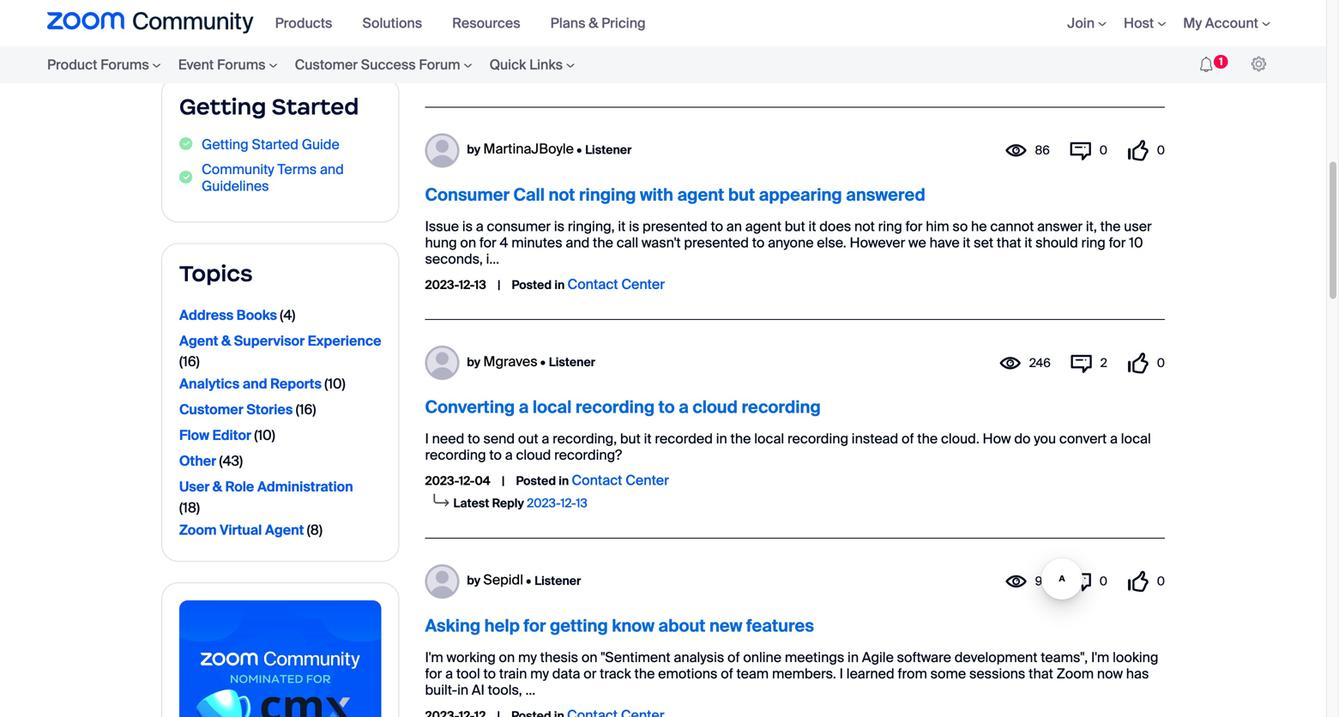 Task type: describe. For each thing, give the bounding box(es) containing it.
0 vertical spatial &
[[589, 14, 598, 32]]

04
[[475, 473, 490, 489]]

1 horizontal spatial ring
[[1081, 234, 1106, 252]]

to up "recorded"
[[659, 396, 675, 418]]

of left team
[[721, 665, 733, 683]]

13 inside "2023-12-13 | posted in contact center"
[[474, 277, 486, 293]]

my left thesis
[[518, 648, 537, 666]]

recording?
[[554, 446, 622, 464]]

however inside issue is a consumer is ringing, it is presented to an agent but it does not ring for him so he cannot answer it, the user hung on for 4 minutes and the call wasn't presented to anyone else. however we have it set that it should ring for 10 seconds, i...
[[850, 234, 905, 252]]

0 horizontal spatial not
[[549, 184, 575, 206]]

1 vertical spatial agent
[[265, 521, 304, 539]]

my
[[1183, 14, 1202, 32]]

event forums
[[178, 56, 266, 74]]

94
[[1035, 574, 1050, 590]]

menu bar containing join
[[1042, 0, 1279, 46]]

• for not
[[577, 142, 582, 157]]

martinajboyle
[[483, 140, 574, 158]]

anyone
[[768, 234, 814, 252]]

asking help for getting know about new features link
[[425, 615, 814, 637]]

a up quick
[[503, 21, 511, 39]]

address books 4 agent & supervisor experience 16 analytics and reports 10 customer stories 16 flow editor 10 other 43 user & role administration 18 zoom virtual agent 8
[[179, 306, 381, 539]]

2023- right reply
[[527, 496, 561, 511]]

a left out
[[505, 446, 513, 464]]

2 horizontal spatial local
[[1121, 430, 1151, 448]]

i need to send out a recording, but it recorded in the local recording instead of the cloud. how do you convert a local recording to a cloud recording?
[[425, 430, 1151, 464]]

flow
[[179, 426, 209, 444]]

martinajboyle image
[[425, 133, 459, 168]]

guide
[[302, 136, 340, 154]]

meetings
[[785, 648, 844, 666]]

forums for product forums
[[100, 56, 149, 74]]

recording up 04
[[425, 446, 486, 464]]

recording up i need to send out a recording, but it recorded in the local recording instead of the cloud. how do you convert a local recording to a cloud recording?
[[742, 396, 821, 418]]

to up 04
[[489, 446, 502, 464]]

"sentiment
[[601, 648, 671, 666]]

getting for getting started
[[179, 93, 266, 121]]

answer
[[1037, 217, 1083, 235]]

need
[[432, 430, 464, 448]]

3 is from the left
[[629, 217, 639, 235]]

sessions
[[969, 665, 1026, 683]]

2 is from the left
[[554, 217, 565, 235]]

my right train
[[530, 665, 549, 683]]

to right an
[[752, 234, 765, 252]]

a inside i'm working on my thesis on "sentiment analysis of online meetings in agile software development teams", i'm looking for a tool to train my data or track the emotions of team members. i learned from some sessions that zoom now has built-in ai tools, ...
[[445, 665, 453, 683]]

0 for consumer call not ringing with agent but appearing answered
[[1157, 143, 1165, 158]]

does
[[820, 217, 851, 235]]

plans & pricing link
[[551, 14, 659, 32]]

quick links
[[490, 56, 563, 74]]

set
[[974, 234, 994, 252]]

to left send
[[468, 430, 480, 448]]

1
[[1219, 55, 1223, 68]]

for right it,
[[1109, 234, 1126, 252]]

cannot inside issue is a consumer is ringing, it is presented to an agent but it does not ring for him so he cannot answer it, the user hung on for 4 minutes and the call wasn't presented to anyone else. however we have it set that it should ring for 10 seconds, i...
[[990, 217, 1034, 235]]

mgraves image
[[425, 346, 459, 380]]

getting started guide community terms and guidelines
[[202, 136, 344, 195]]

for left him
[[906, 217, 923, 235]]

november
[[686, 21, 753, 39]]

train
[[499, 665, 527, 683]]

in left ai on the bottom left of page
[[457, 681, 469, 699]]

convert
[[1059, 430, 1107, 448]]

join
[[1068, 14, 1095, 32]]

for right the help
[[524, 615, 546, 637]]

8
[[310, 521, 319, 539]]

posted inside 2023-12-04 | posted in contact center latest reply 2023-12-13
[[516, 473, 556, 489]]

contact center link for ringing
[[568, 275, 665, 293]]

still
[[1115, 21, 1137, 39]]

by martinajboyle • listener
[[467, 140, 632, 158]]

ai
[[472, 681, 485, 699]]

for inside i'm working on my thesis on "sentiment analysis of online meetings in agile software development teams", i'm looking for a tool to train my data or track the emotions of team members. i learned from some sessions that zoom now has built-in ai tools, ...
[[425, 665, 442, 683]]

2 vertical spatial &
[[213, 478, 222, 496]]

purchased
[[432, 21, 500, 39]]

2 vertical spatial 16
[[299, 401, 313, 419]]

day.
[[1023, 21, 1047, 39]]

0 for converting a local recording to a cloud recording
[[1157, 355, 1165, 371]]

i for i need to send out a recording, but it recorded in the local recording instead of the cloud. how do you convert a local recording to a cloud recording?
[[425, 430, 429, 448]]

analysis
[[674, 648, 724, 666]]

presented down consumer call not ringing with agent but appearing answered link
[[643, 217, 708, 235]]

immediately
[[800, 21, 877, 39]]

by sepidl • listener
[[467, 571, 581, 589]]

4 inside address books 4 agent & supervisor experience 16 analytics and reports 10 customer stories 16 flow editor 10 other 43 user & role administration 18 zoom virtual agent 8
[[283, 306, 292, 324]]

other link
[[179, 449, 216, 473]]

converting
[[425, 396, 515, 418]]

12- for 2023-12-13 | posted in contact center
[[459, 277, 474, 293]]

it left set
[[963, 234, 971, 252]]

getting for getting started guide community terms and guidelines
[[202, 136, 249, 154]]

to left an
[[711, 217, 723, 235]]

supervisor
[[234, 332, 305, 350]]

help
[[484, 615, 520, 637]]

terryturtle85 image
[[1252, 56, 1266, 72]]

that inside i'm working on my thesis on "sentiment analysis of online meetings in agile software development teams", i'm looking for a tool to train my data or track the emotions of team members. i learned from some sessions that zoom now has built-in ai tools, ...
[[1029, 665, 1053, 683]]

books
[[237, 306, 277, 324]]

listener for ringing
[[585, 142, 632, 157]]

else.
[[817, 234, 847, 252]]

43
[[223, 452, 239, 470]]

on right data
[[582, 648, 598, 666]]

not inside issue is a consumer is ringing, it is presented to an agent but it does not ring for him so he cannot answer it, the user hung on for 4 minutes and the call wasn't presented to anyone else. however we have it set that it should ring for 10 seconds, i...
[[855, 217, 875, 235]]

consumer call not ringing with agent but appearing answered link
[[425, 184, 926, 206]]

a up out
[[519, 396, 529, 418]]

posted for consumer
[[512, 277, 552, 293]]

2023- for 2023-12-14 | posted in contact center
[[425, 64, 459, 80]]

1 i'm from the left
[[425, 648, 443, 666]]

tools,
[[488, 681, 522, 699]]

community
[[202, 161, 274, 179]]

consumer call not ringing with agent but appearing answered
[[425, 184, 926, 206]]

online
[[743, 648, 782, 666]]

like
[[565, 38, 587, 56]]

246
[[1029, 355, 1051, 371]]

2 this from the left
[[844, 38, 867, 56]]

know
[[612, 615, 655, 637]]

afford
[[804, 38, 841, 56]]

• for local
[[540, 354, 546, 370]]

on down the help
[[499, 648, 515, 666]]

new
[[709, 615, 742, 637]]

i for i purchased a premium zoom account on november 16 and immediately cancelled it that same day. however i still received a bill, i would like to get this resolved since i cannot afford this plan
[[425, 21, 429, 39]]

customer success forum
[[295, 56, 460, 74]]

role
[[225, 478, 254, 496]]

0 horizontal spatial i
[[518, 38, 522, 56]]

on inside i purchased a premium zoom account on november 16 and immediately cancelled it that same day. however i still received a bill, i would like to get this resolved since i cannot afford this plan
[[667, 21, 683, 39]]

ringing,
[[568, 217, 615, 235]]

by for converting
[[467, 354, 481, 370]]

recorded
[[655, 430, 713, 448]]

to inside i purchased a premium zoom account on november 16 and immediately cancelled it that same day. however i still received a bill, i would like to get this resolved since i cannot afford this plan
[[590, 38, 602, 56]]

it left 'does'
[[809, 217, 816, 235]]

reply
[[492, 496, 524, 511]]

wasn't
[[642, 234, 681, 252]]

but inside issue is a consumer is ringing, it is presented to an agent but it does not ring for him so he cannot answer it, the user hung on for 4 minutes and the call wasn't presented to anyone else. however we have it set that it should ring for 10 seconds, i...
[[785, 217, 805, 235]]

so
[[953, 217, 968, 235]]

get
[[606, 38, 626, 56]]

analytics
[[179, 375, 240, 393]]

a right convert on the right of the page
[[1110, 430, 1118, 448]]

resources link
[[452, 14, 533, 32]]

listener for recording
[[549, 354, 595, 370]]

cloud inside i need to send out a recording, but it recorded in the local recording instead of the cloud. how do you convert a local recording to a cloud recording?
[[516, 446, 551, 464]]

menu bar containing products
[[267, 0, 667, 46]]

12- for 2023-12-14 | posted in contact center
[[459, 64, 474, 80]]

0 horizontal spatial ring
[[878, 217, 902, 235]]

it left "should"
[[1025, 234, 1032, 252]]

1 is from the left
[[462, 217, 473, 235]]

1 horizontal spatial cloud
[[693, 396, 738, 418]]

0 horizontal spatial 10
[[258, 426, 272, 444]]

13 inside 2023-12-04 | posted in contact center latest reply 2023-12-13
[[576, 496, 587, 511]]

the left 'call'
[[593, 234, 613, 252]]

2023- for 2023-12-13 | posted in contact center
[[425, 277, 459, 293]]

reports
[[270, 375, 322, 393]]

2 i'm from the left
[[1091, 648, 1110, 666]]

2 horizontal spatial i
[[1109, 21, 1112, 39]]

in inside 2023-12-04 | posted in contact center latest reply 2023-12-13
[[559, 473, 569, 489]]

contact for account
[[568, 63, 618, 81]]

1 this from the left
[[629, 38, 652, 56]]

administration
[[257, 478, 353, 496]]

by for consumer
[[467, 142, 481, 157]]

product forums
[[47, 56, 149, 74]]

of left online
[[728, 648, 740, 666]]

started for getting started
[[272, 93, 359, 121]]

products
[[275, 14, 332, 32]]

minutes
[[512, 234, 562, 252]]

plan
[[870, 38, 897, 56]]

about
[[658, 615, 706, 637]]

center for it
[[621, 275, 665, 293]]

products link
[[275, 14, 345, 32]]

since
[[713, 38, 747, 56]]

topics heading
[[179, 260, 381, 287]]

started
[[252, 10, 297, 28]]

join link
[[1068, 14, 1107, 32]]

i inside i'm working on my thesis on "sentiment analysis of online meetings in agile software development teams", i'm looking for a tool to train my data or track the emotions of team members. i learned from some sessions that zoom now has built-in ai tools, ...
[[840, 665, 843, 683]]

0 vertical spatial customer
[[295, 56, 358, 74]]

the right "recorded"
[[731, 430, 751, 448]]

and inside issue is a consumer is ringing, it is presented to an agent but it does not ring for him so he cannot answer it, the user hung on for 4 minutes and the call wasn't presented to anyone else. however we have it set that it should ring for 10 seconds, i...
[[566, 234, 590, 252]]

data
[[552, 665, 580, 683]]

but inside i need to send out a recording, but it recorded in the local recording instead of the cloud. how do you convert a local recording to a cloud recording?
[[620, 430, 641, 448]]

0 horizontal spatial 16
[[183, 353, 196, 371]]

12- down recording? in the left of the page
[[561, 496, 576, 511]]

quick
[[490, 56, 526, 74]]

event
[[178, 56, 214, 74]]

looking
[[1113, 648, 1159, 666]]

2023- for 2023-12-04 | posted in contact center latest reply 2023-12-13
[[425, 473, 459, 489]]



Task type: locate. For each thing, give the bounding box(es) containing it.
1 vertical spatial 4
[[283, 306, 292, 324]]

i left need
[[425, 430, 429, 448]]

an
[[726, 217, 742, 235]]

• for for
[[526, 573, 531, 589]]

customer down analytics
[[179, 401, 243, 419]]

i inside i need to send out a recording, but it recorded in the local recording instead of the cloud. how do you convert a local recording to a cloud recording?
[[425, 430, 429, 448]]

by inside by mgraves • listener
[[467, 354, 481, 370]]

contact inside 2023-12-04 | posted in contact center latest reply 2023-12-13
[[572, 471, 622, 489]]

by right mgraves icon at the left
[[467, 354, 481, 370]]

i right the since
[[750, 38, 754, 56]]

2023-12-14 | posted in contact center
[[425, 63, 665, 81]]

by inside by sepidl • listener
[[467, 573, 481, 589]]

working
[[447, 648, 496, 666]]

0 horizontal spatial local
[[533, 396, 572, 418]]

cloud right send
[[516, 446, 551, 464]]

instead
[[852, 430, 898, 448]]

1 vertical spatial posted
[[512, 277, 552, 293]]

2 vertical spatial i
[[840, 665, 843, 683]]

however right day.
[[1050, 21, 1106, 39]]

menu bar containing product forums
[[13, 46, 618, 83]]

in inside 2023-12-14 | posted in contact center
[[555, 64, 565, 80]]

1 vertical spatial by
[[467, 354, 481, 370]]

topics
[[179, 260, 253, 287]]

2 vertical spatial that
[[1029, 665, 1053, 683]]

13
[[474, 277, 486, 293], [576, 496, 587, 511]]

host link
[[1124, 14, 1166, 32]]

1 horizontal spatial agent
[[265, 521, 304, 539]]

sepidl image
[[425, 564, 459, 599]]

it right ringing,
[[618, 217, 626, 235]]

analytics and reports link
[[179, 372, 322, 396]]

18
[[183, 499, 196, 517]]

hung
[[425, 234, 457, 252]]

contact down recording? in the left of the page
[[572, 471, 622, 489]]

1 horizontal spatial forums
[[217, 56, 266, 74]]

that right set
[[997, 234, 1021, 252]]

sepidl
[[483, 571, 523, 589]]

16
[[756, 21, 770, 39], [183, 353, 196, 371], [299, 401, 313, 419]]

a up "recorded"
[[679, 396, 689, 418]]

by mgraves • listener
[[467, 352, 595, 370]]

0 horizontal spatial cloud
[[516, 446, 551, 464]]

for left tool
[[425, 665, 442, 683]]

built-
[[425, 681, 457, 699]]

converting a local recording to a cloud recording link
[[425, 396, 821, 418]]

2023-12-04 | posted in contact center latest reply 2023-12-13
[[425, 471, 669, 511]]

community.title image
[[47, 12, 254, 34]]

16 inside i purchased a premium zoom account on november 16 and immediately cancelled it that same day. however i still received a bill, i would like to get this resolved since i cannot afford this plan
[[756, 21, 770, 39]]

1 vertical spatial cannot
[[990, 217, 1034, 235]]

editor
[[212, 426, 251, 444]]

1 horizontal spatial but
[[728, 184, 755, 206]]

from
[[898, 665, 927, 683]]

2 vertical spatial 10
[[258, 426, 272, 444]]

2 horizontal spatial but
[[785, 217, 805, 235]]

1 horizontal spatial cannot
[[990, 217, 1034, 235]]

listener inside by mgraves • listener
[[549, 354, 595, 370]]

it inside i purchased a premium zoom account on november 16 and immediately cancelled it that same day. however i still received a bill, i would like to get this resolved since i cannot afford this plan
[[945, 21, 953, 39]]

and right minutes
[[566, 234, 590, 252]]

| right 04
[[502, 473, 505, 489]]

center inside 2023-12-04 | posted in contact center latest reply 2023-12-13
[[626, 471, 669, 489]]

of inside i need to send out a recording, but it recorded in the local recording instead of the cloud. how do you convert a local recording to a cloud recording?
[[902, 430, 914, 448]]

2 vertical spatial |
[[502, 473, 505, 489]]

• right martinajboyle link
[[577, 142, 582, 157]]

in down minutes
[[555, 277, 565, 293]]

listener inside by sepidl • listener
[[535, 573, 581, 589]]

a left bill,
[[483, 38, 491, 56]]

• inside by mgraves • listener
[[540, 354, 546, 370]]

0 horizontal spatial this
[[629, 38, 652, 56]]

user
[[1124, 217, 1152, 235]]

0 horizontal spatial however
[[850, 234, 905, 252]]

0 vertical spatial 16
[[756, 21, 770, 39]]

it left "recorded"
[[644, 430, 652, 448]]

3 by from the top
[[467, 573, 481, 589]]

0 vertical spatial 13
[[474, 277, 486, 293]]

listener right mgraves
[[549, 354, 595, 370]]

zoom inside i'm working on my thesis on "sentiment analysis of online meetings in agile software development teams", i'm looking for a tool to train my data or track the emotions of team members. i learned from some sessions that zoom now has built-in ai tools, ...
[[1057, 665, 1094, 683]]

cannot
[[757, 38, 801, 56], [990, 217, 1034, 235]]

i'm up "built-" at the bottom left of the page
[[425, 648, 443, 666]]

learned
[[847, 665, 895, 683]]

getting started heading
[[179, 93, 381, 121]]

a right out
[[542, 430, 549, 448]]

10 right 'reports'
[[328, 375, 342, 393]]

...
[[525, 681, 536, 699]]

in left agile
[[848, 648, 859, 666]]

however left we
[[850, 234, 905, 252]]

1 vertical spatial customer
[[179, 401, 243, 419]]

1 horizontal spatial customer
[[295, 56, 358, 74]]

posted inside 2023-12-14 | posted in contact center
[[512, 64, 552, 80]]

other
[[179, 452, 216, 470]]

the left cloud.
[[917, 430, 938, 448]]

0 vertical spatial listener
[[585, 142, 632, 157]]

features
[[746, 615, 814, 637]]

1 vertical spatial i
[[425, 430, 429, 448]]

cloud.
[[941, 430, 980, 448]]

how
[[983, 430, 1011, 448]]

1 horizontal spatial 10
[[328, 375, 342, 393]]

the inside i'm working on my thesis on "sentiment analysis of online meetings in agile software development teams", i'm looking for a tool to train my data or track the emotions of team members. i learned from some sessions that zoom now has built-in ai tools, ...
[[634, 665, 655, 683]]

agent & supervisor experience link
[[179, 329, 381, 353]]

however inside i purchased a premium zoom account on november 16 and immediately cancelled it that same day. however i still received a bill, i would like to get this resolved since i cannot afford this plan
[[1050, 21, 1106, 39]]

12- down received
[[459, 64, 474, 80]]

1 forums from the left
[[100, 56, 149, 74]]

10 inside issue is a consumer is ringing, it is presented to an agent but it does not ring for him so he cannot answer it, the user hung on for 4 minutes and the call wasn't presented to anyone else. however we have it set that it should ring for 10 seconds, i...
[[1129, 234, 1143, 252]]

this left plan
[[844, 38, 867, 56]]

agent
[[677, 184, 724, 206], [745, 217, 782, 235]]

ring left we
[[878, 217, 902, 235]]

1 horizontal spatial not
[[855, 217, 875, 235]]

in
[[555, 64, 565, 80], [555, 277, 565, 293], [716, 430, 727, 448], [559, 473, 569, 489], [848, 648, 859, 666], [457, 681, 469, 699]]

1 horizontal spatial i
[[750, 38, 754, 56]]

presented right wasn't
[[684, 234, 749, 252]]

with
[[640, 184, 673, 206]]

0 for asking help for getting know about new features
[[1157, 574, 1165, 590]]

by for asking
[[467, 573, 481, 589]]

in up 2023-12-13 link
[[559, 473, 569, 489]]

0 vertical spatial i
[[425, 21, 429, 39]]

agent down address
[[179, 332, 218, 350]]

0 vertical spatial but
[[728, 184, 755, 206]]

local
[[533, 396, 572, 418], [754, 430, 784, 448], [1121, 430, 1151, 448]]

2023- inside "2023-12-13 | posted in contact center"
[[425, 277, 459, 293]]

1 horizontal spatial this
[[844, 38, 867, 56]]

agent inside issue is a consumer is ringing, it is presented to an agent but it does not ring for him so he cannot answer it, the user hung on for 4 minutes and the call wasn't presented to anyone else. however we have it set that it should ring for 10 seconds, i...
[[745, 217, 782, 235]]

that left same
[[956, 21, 981, 39]]

16 up analytics
[[183, 353, 196, 371]]

4 inside issue is a consumer is ringing, it is presented to an agent but it does not ring for him so he cannot answer it, the user hung on for 4 minutes and the call wasn't presented to anyone else. however we have it set that it should ring for 10 seconds, i...
[[500, 234, 508, 252]]

0 vertical spatial |
[[498, 64, 501, 80]]

received
[[425, 38, 480, 56]]

appearing
[[759, 184, 842, 206]]

to
[[590, 38, 602, 56], [711, 217, 723, 235], [752, 234, 765, 252], [659, 396, 675, 418], [468, 430, 480, 448], [489, 446, 502, 464], [483, 665, 496, 683]]

but down converting a local recording to a cloud recording
[[620, 430, 641, 448]]

• inside by martinajboyle • listener
[[577, 142, 582, 157]]

| inside "2023-12-13 | posted in contact center"
[[498, 277, 501, 293]]

a down consumer
[[476, 217, 484, 235]]

my account
[[1183, 14, 1259, 32]]

answered
[[846, 184, 926, 206]]

1 vertical spatial &
[[221, 332, 231, 350]]

contact center link for recording
[[572, 471, 669, 489]]

0 vertical spatial contact center link
[[568, 63, 665, 81]]

posted inside "2023-12-13 | posted in contact center"
[[512, 277, 552, 293]]

software
[[897, 648, 951, 666]]

1 vertical spatial 16
[[183, 353, 196, 371]]

agent left "8"
[[265, 521, 304, 539]]

2023- inside 2023-12-14 | posted in contact center
[[425, 64, 459, 80]]

contact for ringing,
[[568, 275, 618, 293]]

my
[[518, 648, 537, 666], [530, 665, 549, 683]]

would
[[525, 38, 562, 56]]

4 right i... in the left of the page
[[500, 234, 508, 252]]

send
[[483, 430, 515, 448]]

1 horizontal spatial •
[[540, 354, 546, 370]]

0 horizontal spatial forums
[[100, 56, 149, 74]]

getting up community
[[202, 136, 249, 154]]

1 horizontal spatial is
[[554, 217, 565, 235]]

2 horizontal spatial 16
[[756, 21, 770, 39]]

on inside issue is a consumer is ringing, it is presented to an agent but it does not ring for him so he cannot answer it, the user hung on for 4 minutes and the call wasn't presented to anyone else. however we have it set that it should ring for 10 seconds, i...
[[460, 234, 476, 252]]

listener up getting at the bottom left
[[535, 573, 581, 589]]

in right "recorded"
[[716, 430, 727, 448]]

cannot left afford
[[757, 38, 801, 56]]

1 vertical spatial |
[[498, 277, 501, 293]]

2023- up the latest
[[425, 473, 459, 489]]

0 vertical spatial cloud
[[693, 396, 738, 418]]

0 vertical spatial 4
[[500, 234, 508, 252]]

user & role administration link
[[179, 475, 353, 499]]

call
[[617, 234, 638, 252]]

2 vertical spatial listener
[[535, 573, 581, 589]]

my account link
[[1183, 14, 1271, 32]]

local right convert on the right of the page
[[1121, 430, 1151, 448]]

latest
[[453, 496, 489, 511]]

12- for 2023-12-04 | posted in contact center latest reply 2023-12-13
[[459, 473, 475, 489]]

1 horizontal spatial local
[[754, 430, 784, 448]]

1 vertical spatial cloud
[[516, 446, 551, 464]]

0 horizontal spatial zoom
[[179, 521, 217, 539]]

0 vertical spatial not
[[549, 184, 575, 206]]

1 horizontal spatial however
[[1050, 21, 1106, 39]]

0 vertical spatial 10
[[1129, 234, 1143, 252]]

forums inside "product forums" link
[[100, 56, 149, 74]]

1 vertical spatial 13
[[576, 496, 587, 511]]

| inside 2023-12-04 | posted in contact center latest reply 2023-12-13
[[502, 473, 505, 489]]

0 vertical spatial agent
[[677, 184, 724, 206]]

account
[[612, 21, 664, 39]]

1 vertical spatial zoom
[[1057, 665, 1094, 683]]

we
[[909, 234, 926, 252]]

local right "recorded"
[[754, 430, 784, 448]]

0 horizontal spatial but
[[620, 430, 641, 448]]

10 down stories
[[258, 426, 272, 444]]

thesis
[[540, 648, 578, 666]]

1 by from the top
[[467, 142, 481, 157]]

to inside i'm working on my thesis on "sentiment analysis of online meetings in agile software development teams", i'm looking for a tool to train my data or track the emotions of team members. i learned from some sessions that zoom now has built-in ai tools, ...
[[483, 665, 496, 683]]

zoom inside address books 4 agent & supervisor experience 16 analytics and reports 10 customer stories 16 flow editor 10 other 43 user & role administration 18 zoom virtual agent 8
[[179, 521, 217, 539]]

2 forums from the left
[[217, 56, 266, 74]]

premium
[[514, 21, 571, 39]]

10 right it,
[[1129, 234, 1143, 252]]

guidelines
[[202, 177, 269, 195]]

cannot inside i purchased a premium zoom account on november 16 and immediately cancelled it that same day. however i still received a bill, i would like to get this resolved since i cannot afford this plan
[[757, 38, 801, 56]]

1 horizontal spatial 4
[[500, 234, 508, 252]]

cancelled
[[880, 21, 942, 39]]

get started
[[226, 10, 297, 28]]

16 down 'reports'
[[299, 401, 313, 419]]

listener for getting
[[535, 573, 581, 589]]

2 horizontal spatial 10
[[1129, 234, 1143, 252]]

contact center link down recording? in the left of the page
[[572, 471, 669, 489]]

customer down 'products' link
[[295, 56, 358, 74]]

0 vertical spatial posted
[[512, 64, 552, 80]]

1 vertical spatial center
[[621, 275, 665, 293]]

i...
[[486, 250, 499, 268]]

by left 'sepidl' link
[[467, 573, 481, 589]]

it right cancelled at the right top
[[945, 21, 953, 39]]

by inside by martinajboyle • listener
[[467, 142, 481, 157]]

asking help for getting know about new features
[[425, 615, 814, 637]]

2
[[1100, 355, 1108, 371]]

converting a local recording to a cloud recording
[[425, 396, 821, 418]]

forums for event forums
[[217, 56, 266, 74]]

a left tool
[[445, 665, 453, 683]]

cloud up "recorded"
[[693, 396, 738, 418]]

cannot right "he"
[[990, 217, 1034, 235]]

1 vertical spatial that
[[997, 234, 1021, 252]]

list
[[179, 303, 381, 544]]

• inside by sepidl • listener
[[526, 573, 531, 589]]

0 vertical spatial contact
[[568, 63, 618, 81]]

posted
[[512, 64, 552, 80], [512, 277, 552, 293], [516, 473, 556, 489]]

contact down 'call'
[[568, 275, 618, 293]]

i left the learned
[[840, 665, 843, 683]]

12- down seconds,
[[459, 277, 474, 293]]

mgraves link
[[483, 352, 538, 370]]

i'm left looking
[[1091, 648, 1110, 666]]

account
[[1205, 14, 1259, 32]]

should
[[1036, 234, 1078, 252]]

is right issue
[[462, 217, 473, 235]]

is
[[462, 217, 473, 235], [554, 217, 565, 235], [629, 217, 639, 235]]

• right mgraves
[[540, 354, 546, 370]]

by right martinajboyle icon at the top left of the page
[[467, 142, 481, 157]]

0 horizontal spatial 4
[[283, 306, 292, 324]]

0 horizontal spatial customer
[[179, 401, 243, 419]]

16 right the since
[[756, 21, 770, 39]]

2 vertical spatial by
[[467, 573, 481, 589]]

recording
[[576, 396, 655, 418], [742, 396, 821, 418], [788, 430, 849, 448], [425, 446, 486, 464]]

forums
[[100, 56, 149, 74], [217, 56, 266, 74]]

recording left instead
[[788, 430, 849, 448]]

forums down community.title image
[[100, 56, 149, 74]]

2 by from the top
[[467, 354, 481, 370]]

2023- down received
[[425, 64, 459, 80]]

zoom virtual agent link
[[179, 518, 304, 542]]

| inside 2023-12-14 | posted in contact center
[[498, 64, 501, 80]]

• right sepidl
[[526, 573, 531, 589]]

0 vertical spatial zoom
[[179, 521, 217, 539]]

product forums link
[[47, 46, 170, 83]]

1 horizontal spatial i'm
[[1091, 648, 1110, 666]]

it
[[945, 21, 953, 39], [618, 217, 626, 235], [809, 217, 816, 235], [963, 234, 971, 252], [1025, 234, 1032, 252], [644, 430, 652, 448]]

that right sessions
[[1029, 665, 1053, 683]]

do
[[1014, 430, 1031, 448]]

2 vertical spatial contact
[[572, 471, 622, 489]]

started for getting started guide community terms and guidelines
[[252, 136, 299, 154]]

& right plans
[[589, 14, 598, 32]]

2 horizontal spatial is
[[629, 217, 639, 235]]

center down "recorded"
[[626, 471, 669, 489]]

12- inside "2023-12-13 | posted in contact center"
[[459, 277, 474, 293]]

for right hung
[[480, 234, 497, 252]]

solutions link
[[362, 14, 435, 32]]

contact
[[568, 63, 618, 81], [568, 275, 618, 293], [572, 471, 622, 489]]

1 vertical spatial getting
[[202, 136, 249, 154]]

1 vertical spatial agent
[[745, 217, 782, 235]]

the
[[1100, 217, 1121, 235], [593, 234, 613, 252], [731, 430, 751, 448], [917, 430, 938, 448], [634, 665, 655, 683]]

ring right "should"
[[1081, 234, 1106, 252]]

resources
[[452, 14, 520, 32]]

the right it,
[[1100, 217, 1121, 235]]

0 vertical spatial started
[[272, 93, 359, 121]]

i right solutions
[[425, 21, 429, 39]]

started inside "getting started guide community terms and guidelines"
[[252, 136, 299, 154]]

12- inside 2023-12-14 | posted in contact center
[[459, 64, 474, 80]]

1 horizontal spatial that
[[997, 234, 1021, 252]]

0 vertical spatial agent
[[179, 332, 218, 350]]

of right instead
[[902, 430, 914, 448]]

| for premium
[[498, 64, 501, 80]]

& down the address books link at the left of page
[[221, 332, 231, 350]]

0 horizontal spatial i'm
[[425, 648, 443, 666]]

1 vertical spatial started
[[252, 136, 299, 154]]

get started link
[[179, 0, 344, 38]]

0 horizontal spatial that
[[956, 21, 981, 39]]

| for consumer
[[498, 277, 501, 293]]

0 horizontal spatial agent
[[179, 332, 218, 350]]

customer inside address books 4 agent & supervisor experience 16 analytics and reports 10 customer stories 16 flow editor 10 other 43 user & role administration 18 zoom virtual agent 8
[[179, 401, 243, 419]]

& left the 'role'
[[213, 478, 222, 496]]

2 vertical spatial but
[[620, 430, 641, 448]]

0 vertical spatial by
[[467, 142, 481, 157]]

have
[[930, 234, 960, 252]]

a inside issue is a consumer is ringing, it is presented to an agent but it does not ring for him so he cannot answer it, the user hung on for 4 minutes and the call wasn't presented to anyone else. however we have it set that it should ring for 10 seconds, i...
[[476, 217, 484, 235]]

1 vertical spatial not
[[855, 217, 875, 235]]

issue
[[425, 217, 459, 235]]

0 vertical spatial center
[[622, 63, 665, 81]]

i right bill,
[[518, 38, 522, 56]]

i'm working on my thesis on "sentiment analysis of online meetings in agile software development teams", i'm looking for a tool to train my data or track the emotions of team members. i learned from some sessions that zoom now has built-in ai tools, ...
[[425, 648, 1159, 699]]

1 horizontal spatial agent
[[745, 217, 782, 235]]

| down i... in the left of the page
[[498, 277, 501, 293]]

i inside i purchased a premium zoom account on november 16 and immediately cancelled it that same day. however i still received a bill, i would like to get this resolved since i cannot afford this plan
[[425, 21, 429, 39]]

center for on
[[622, 63, 665, 81]]

recording up recording,
[[576, 396, 655, 418]]

and inside "getting started guide community terms and guidelines"
[[320, 161, 344, 179]]

12- up the latest
[[459, 473, 475, 489]]

1 vertical spatial but
[[785, 217, 805, 235]]

that inside issue is a consumer is ringing, it is presented to an agent but it does not ring for him so he cannot answer it, the user hung on for 4 minutes and the call wasn't presented to anyone else. however we have it set that it should ring for 10 seconds, i...
[[997, 234, 1021, 252]]

contact down like
[[568, 63, 618, 81]]

2 vertical spatial center
[[626, 471, 669, 489]]

not
[[549, 184, 575, 206], [855, 217, 875, 235]]

that inside i purchased a premium zoom account on november 16 and immediately cancelled it that same day. however i still received a bill, i would like to get this resolved since i cannot afford this plan
[[956, 21, 981, 39]]

menu bar
[[267, 0, 667, 46], [1042, 0, 1279, 46], [13, 46, 618, 83]]

0 horizontal spatial cannot
[[757, 38, 801, 56]]

forums inside the event forums link
[[217, 56, 266, 74]]

2 vertical spatial posted
[[516, 473, 556, 489]]

and inside address books 4 agent & supervisor experience 16 analytics and reports 10 customer stories 16 flow editor 10 other 43 user & role administration 18 zoom virtual agent 8
[[243, 375, 267, 393]]

customer success forum link
[[286, 46, 481, 83]]

virtual
[[220, 521, 262, 539]]

getting inside "getting started guide community terms and guidelines"
[[202, 136, 249, 154]]

is left ringing,
[[554, 217, 565, 235]]

posted for premium
[[512, 64, 552, 80]]

2 horizontal spatial •
[[577, 142, 582, 157]]

zoom down the 18
[[179, 521, 217, 539]]

not right 'does'
[[855, 217, 875, 235]]

4 up agent & supervisor experience "link"
[[283, 306, 292, 324]]

in inside "2023-12-13 | posted in contact center"
[[555, 277, 565, 293]]

list containing address books
[[179, 303, 381, 544]]

1 vertical spatial however
[[850, 234, 905, 252]]

zoom
[[574, 21, 609, 39]]

1 vertical spatial contact center link
[[568, 275, 665, 293]]

and inside i purchased a premium zoom account on november 16 and immediately cancelled it that same day. however i still received a bill, i would like to get this resolved since i cannot afford this plan
[[773, 21, 797, 39]]

0 vertical spatial •
[[577, 142, 582, 157]]

0 horizontal spatial 13
[[474, 277, 486, 293]]

in inside i need to send out a recording, but it recorded in the local recording instead of the cloud. how do you convert a local recording to a cloud recording?
[[716, 430, 727, 448]]

it inside i need to send out a recording, but it recorded in the local recording instead of the cloud. how do you convert a local recording to a cloud recording?
[[644, 430, 652, 448]]

customer stories link
[[179, 398, 293, 422]]

started up guide
[[272, 93, 359, 121]]

1 vertical spatial contact
[[568, 275, 618, 293]]

0 vertical spatial cannot
[[757, 38, 801, 56]]

2023- down seconds,
[[425, 277, 459, 293]]

listener inside by martinajboyle • listener
[[585, 142, 632, 157]]

agent right with
[[677, 184, 724, 206]]

13 down i... in the left of the page
[[474, 277, 486, 293]]



Task type: vqa. For each thing, say whether or not it's contained in the screenshot.
"cannot"
yes



